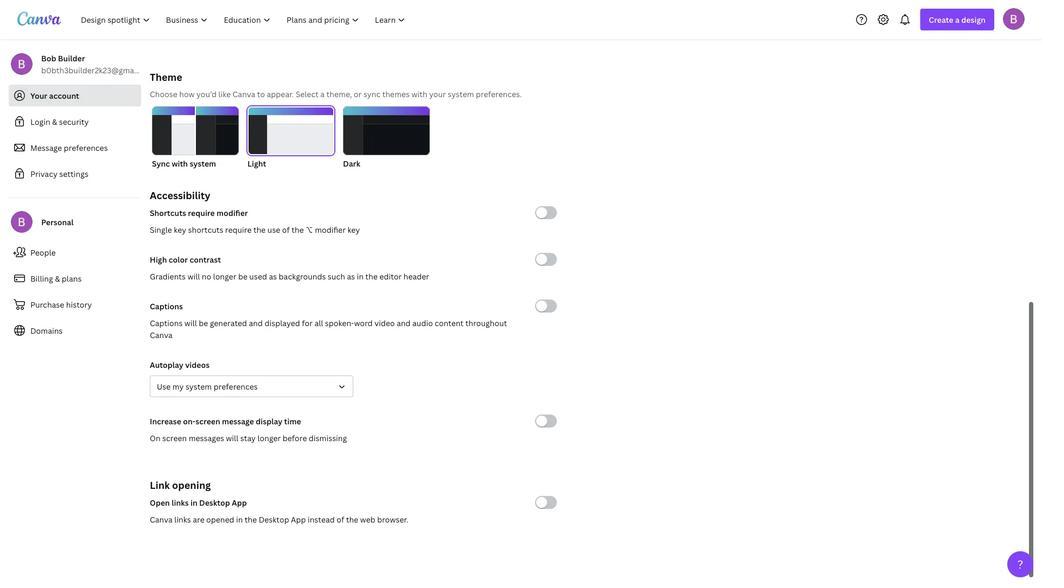 Task type: describe. For each thing, give the bounding box(es) containing it.
shortcuts
[[188, 224, 223, 235]]

shortcuts
[[150, 208, 186, 218]]

message preferences
[[30, 142, 108, 153]]

shortcuts require modifier
[[150, 208, 248, 218]]

the left use
[[253, 224, 266, 235]]

preferences.
[[476, 89, 522, 99]]

single key shortcuts require the use of the ⌥ modifier key
[[150, 224, 360, 235]]

high
[[150, 254, 167, 265]]

header
[[404, 271, 429, 281]]

generated
[[210, 318, 247, 328]]

opened
[[206, 514, 234, 525]]

2 and from the left
[[397, 318, 411, 328]]

on
[[150, 433, 160, 443]]

sync
[[152, 158, 170, 169]]

are
[[193, 514, 204, 525]]

privacy settings link
[[9, 163, 141, 185]]

canva inside theme choose how you'd like canva to appear. select a theme, or sync themes with your system preferences.
[[233, 89, 255, 99]]

on-
[[183, 416, 196, 426]]

⌥
[[306, 224, 313, 235]]

open
[[150, 497, 170, 508]]

& for billing
[[55, 273, 60, 284]]

increase on-screen message display time
[[150, 416, 301, 426]]

billing
[[30, 273, 53, 284]]

will for no
[[187, 271, 200, 281]]

editor
[[380, 271, 402, 281]]

settings
[[59, 169, 88, 179]]

contrast
[[190, 254, 221, 265]]

use my system preferences
[[157, 381, 258, 392]]

link opening
[[150, 478, 211, 492]]

theme,
[[327, 89, 352, 99]]

Dark button
[[343, 106, 430, 169]]

videos
[[185, 360, 210, 370]]

1 horizontal spatial desktop
[[259, 514, 289, 525]]

system inside theme choose how you'd like canva to appear. select a theme, or sync themes with your system preferences.
[[448, 89, 474, 99]]

account
[[49, 90, 79, 101]]

message
[[222, 416, 254, 426]]

purchase
[[30, 299, 64, 310]]

web
[[360, 514, 375, 525]]

people link
[[9, 242, 141, 263]]

opening
[[172, 478, 211, 492]]

captions will be generated and displayed for all spoken-word video and audio content throughout canva
[[150, 318, 507, 340]]

browser.
[[377, 514, 408, 525]]

1 vertical spatial app
[[291, 514, 306, 525]]

2 vertical spatial will
[[226, 433, 238, 443]]

theme
[[150, 70, 182, 84]]

such
[[328, 271, 345, 281]]

choose
[[150, 89, 177, 99]]

1 as from the left
[[269, 271, 277, 281]]

spoken-
[[325, 318, 354, 328]]

links for are
[[174, 514, 191, 525]]

content
[[435, 318, 464, 328]]

a inside dropdown button
[[955, 14, 960, 25]]

select
[[296, 89, 319, 99]]

sync
[[364, 89, 380, 99]]

use
[[157, 381, 171, 392]]

2 as from the left
[[347, 271, 355, 281]]

increase
[[150, 416, 181, 426]]

1 and from the left
[[249, 318, 263, 328]]

gradients
[[150, 271, 186, 281]]

0 horizontal spatial preferences
[[64, 142, 108, 153]]

0 vertical spatial screen
[[196, 416, 220, 426]]

all
[[314, 318, 323, 328]]

create
[[929, 14, 954, 25]]

for
[[302, 318, 313, 328]]

before
[[283, 433, 307, 443]]

dismissing
[[309, 433, 347, 443]]

the left web
[[346, 514, 358, 525]]

login & security
[[30, 116, 89, 127]]

message
[[30, 142, 62, 153]]

0 vertical spatial require
[[188, 208, 215, 218]]

your
[[30, 90, 47, 101]]

messages
[[189, 433, 224, 443]]

Sync with system button
[[152, 106, 239, 169]]

people
[[30, 247, 56, 258]]

single
[[150, 224, 172, 235]]

?
[[1018, 557, 1023, 572]]

domains
[[30, 325, 63, 336]]

high color contrast
[[150, 254, 221, 265]]

1 vertical spatial of
[[337, 514, 344, 525]]

0 vertical spatial app
[[232, 497, 247, 508]]

history
[[66, 299, 92, 310]]

0 horizontal spatial screen
[[162, 433, 187, 443]]

the left editor
[[365, 271, 378, 281]]

accessibility
[[150, 189, 210, 202]]

design
[[961, 14, 986, 25]]

purchase history
[[30, 299, 92, 310]]

the left ⌥
[[292, 224, 304, 235]]

word
[[354, 318, 373, 328]]

video
[[375, 318, 395, 328]]

0 horizontal spatial longer
[[213, 271, 236, 281]]

used
[[249, 271, 267, 281]]

system for use my system preferences
[[186, 381, 212, 392]]

my
[[172, 381, 184, 392]]



Task type: locate. For each thing, give the bounding box(es) containing it.
1 horizontal spatial of
[[337, 514, 344, 525]]

sync with system
[[152, 158, 216, 169]]

1 vertical spatial screen
[[162, 433, 187, 443]]

a inside theme choose how you'd like canva to appear. select a theme, or sync themes with your system preferences.
[[320, 89, 325, 99]]

0 vertical spatial canva
[[233, 89, 255, 99]]

1 horizontal spatial in
[[236, 514, 243, 525]]

0 horizontal spatial be
[[199, 318, 208, 328]]

links
[[172, 497, 189, 508], [174, 514, 191, 525]]

links left 'are'
[[174, 514, 191, 525]]

modifier right ⌥
[[315, 224, 346, 235]]

time
[[284, 416, 301, 426]]

your account
[[30, 90, 79, 101]]

with inside button
[[172, 158, 188, 169]]

require up shortcuts on the top left of page
[[188, 208, 215, 218]]

1 vertical spatial require
[[225, 224, 252, 235]]

as right such
[[347, 271, 355, 281]]

longer right no
[[213, 271, 236, 281]]

0 horizontal spatial with
[[172, 158, 188, 169]]

key right single
[[174, 224, 186, 235]]

require right shortcuts on the top left of page
[[225, 224, 252, 235]]

key right ⌥
[[348, 224, 360, 235]]

& left 'plans'
[[55, 273, 60, 284]]

preferences up the message
[[214, 381, 258, 392]]

or
[[354, 89, 362, 99]]

1 horizontal spatial preferences
[[214, 381, 258, 392]]

top level navigation element
[[74, 9, 414, 30]]

preferences
[[64, 142, 108, 153], [214, 381, 258, 392]]

2 vertical spatial canva
[[150, 514, 173, 525]]

login & security link
[[9, 111, 141, 132]]

0 horizontal spatial modifier
[[217, 208, 248, 218]]

0 vertical spatial desktop
[[199, 497, 230, 508]]

longer down display
[[258, 433, 281, 443]]

captions up autoplay
[[150, 318, 183, 328]]

domains link
[[9, 320, 141, 341]]

1 vertical spatial modifier
[[315, 224, 346, 235]]

0 vertical spatial captions
[[150, 301, 183, 311]]

billing & plans
[[30, 273, 82, 284]]

? button
[[1007, 551, 1033, 578]]

system right your
[[448, 89, 474, 99]]

billing & plans link
[[9, 268, 141, 289]]

color
[[169, 254, 188, 265]]

captions for captions will be generated and displayed for all spoken-word video and audio content throughout canva
[[150, 318, 183, 328]]

modifier
[[217, 208, 248, 218], [315, 224, 346, 235]]

your account link
[[9, 85, 141, 106]]

with right sync on the left top of the page
[[172, 158, 188, 169]]

your
[[429, 89, 446, 99]]

0 vertical spatial longer
[[213, 271, 236, 281]]

link
[[150, 478, 170, 492]]

0 vertical spatial will
[[187, 271, 200, 281]]

1 horizontal spatial and
[[397, 318, 411, 328]]

with left your
[[412, 89, 427, 99]]

0 horizontal spatial in
[[190, 497, 197, 508]]

captions for captions
[[150, 301, 183, 311]]

1 vertical spatial with
[[172, 158, 188, 169]]

how
[[179, 89, 195, 99]]

instead
[[308, 514, 335, 525]]

and left displayed
[[249, 318, 263, 328]]

and right video
[[397, 318, 411, 328]]

2 vertical spatial system
[[186, 381, 212, 392]]

display
[[256, 416, 282, 426]]

canva left to
[[233, 89, 255, 99]]

0 vertical spatial of
[[282, 224, 290, 235]]

bob builder b0bth3builder2k23@gmail.com
[[41, 53, 156, 75]]

will left stay
[[226, 433, 238, 443]]

as
[[269, 271, 277, 281], [347, 271, 355, 281]]

open links in desktop app
[[150, 497, 247, 508]]

links down the 'link opening'
[[172, 497, 189, 508]]

Use my system preferences button
[[150, 376, 353, 397]]

plans
[[62, 273, 82, 284]]

1 vertical spatial a
[[320, 89, 325, 99]]

app up opened
[[232, 497, 247, 508]]

app
[[232, 497, 247, 508], [291, 514, 306, 525]]

preferences down login & security link
[[64, 142, 108, 153]]

in up 'are'
[[190, 497, 197, 508]]

0 vertical spatial links
[[172, 497, 189, 508]]

be left used
[[238, 271, 247, 281]]

2 captions from the top
[[150, 318, 183, 328]]

screen down increase
[[162, 433, 187, 443]]

0 horizontal spatial key
[[174, 224, 186, 235]]

1 vertical spatial desktop
[[259, 514, 289, 525]]

backgrounds
[[279, 271, 326, 281]]

you'd
[[196, 89, 217, 99]]

privacy settings
[[30, 169, 88, 179]]

1 vertical spatial preferences
[[214, 381, 258, 392]]

1 horizontal spatial as
[[347, 271, 355, 281]]

be inside captions will be generated and displayed for all spoken-word video and audio content throughout canva
[[199, 318, 208, 328]]

system for sync with system
[[190, 158, 216, 169]]

1 vertical spatial links
[[174, 514, 191, 525]]

1 horizontal spatial longer
[[258, 433, 281, 443]]

gradients will no longer be used as backgrounds such as in the editor header
[[150, 271, 429, 281]]

1 vertical spatial &
[[55, 273, 60, 284]]

&
[[52, 116, 57, 127], [55, 273, 60, 284]]

1 horizontal spatial screen
[[196, 416, 220, 426]]

0 vertical spatial a
[[955, 14, 960, 25]]

0 vertical spatial be
[[238, 271, 247, 281]]

be
[[238, 271, 247, 281], [199, 318, 208, 328]]

2 vertical spatial in
[[236, 514, 243, 525]]

canva up autoplay
[[150, 330, 173, 340]]

system
[[448, 89, 474, 99], [190, 158, 216, 169], [186, 381, 212, 392]]

1 horizontal spatial modifier
[[315, 224, 346, 235]]

0 vertical spatial in
[[357, 271, 364, 281]]

create a design
[[929, 14, 986, 25]]

desktop left instead
[[259, 514, 289, 525]]

1 key from the left
[[174, 224, 186, 235]]

dark
[[343, 158, 360, 169]]

0 horizontal spatial desktop
[[199, 497, 230, 508]]

will left no
[[187, 271, 200, 281]]

displayed
[[265, 318, 300, 328]]

1 captions from the top
[[150, 301, 183, 311]]

in right such
[[357, 271, 364, 281]]

canva
[[233, 89, 255, 99], [150, 330, 173, 340], [150, 514, 173, 525]]

the
[[253, 224, 266, 235], [292, 224, 304, 235], [365, 271, 378, 281], [245, 514, 257, 525], [346, 514, 358, 525]]

1 horizontal spatial with
[[412, 89, 427, 99]]

in right opened
[[236, 514, 243, 525]]

bob
[[41, 53, 56, 63]]

desktop up opened
[[199, 497, 230, 508]]

& right login
[[52, 116, 57, 127]]

screen up messages
[[196, 416, 220, 426]]

0 horizontal spatial and
[[249, 318, 263, 328]]

2 horizontal spatial in
[[357, 271, 364, 281]]

0 vertical spatial modifier
[[217, 208, 248, 218]]

use
[[268, 224, 280, 235]]

1 vertical spatial canva
[[150, 330, 173, 340]]

0 vertical spatial with
[[412, 89, 427, 99]]

no
[[202, 271, 211, 281]]

system right my on the bottom of page
[[186, 381, 212, 392]]

the right opened
[[245, 514, 257, 525]]

autoplay
[[150, 360, 183, 370]]

to
[[257, 89, 265, 99]]

1 vertical spatial in
[[190, 497, 197, 508]]

appear.
[[267, 89, 294, 99]]

0 horizontal spatial require
[[188, 208, 215, 218]]

like
[[218, 89, 231, 99]]

as right used
[[269, 271, 277, 281]]

and
[[249, 318, 263, 328], [397, 318, 411, 328]]

b0bth3builder2k23@gmail.com
[[41, 65, 156, 75]]

of right use
[[282, 224, 290, 235]]

a left design
[[955, 14, 960, 25]]

will inside captions will be generated and displayed for all spoken-word video and audio content throughout canva
[[184, 318, 197, 328]]

light
[[248, 158, 266, 169]]

message preferences link
[[9, 137, 141, 158]]

on screen messages will stay longer before dismissing
[[150, 433, 347, 443]]

will
[[187, 271, 200, 281], [184, 318, 197, 328], [226, 433, 238, 443]]

security
[[59, 116, 89, 127]]

1 vertical spatial longer
[[258, 433, 281, 443]]

app left instead
[[291, 514, 306, 525]]

1 vertical spatial system
[[190, 158, 216, 169]]

theme choose how you'd like canva to appear. select a theme, or sync themes with your system preferences.
[[150, 70, 522, 99]]

captions
[[150, 301, 183, 311], [150, 318, 183, 328]]

1 horizontal spatial require
[[225, 224, 252, 235]]

captions inside captions will be generated and displayed for all spoken-word video and audio content throughout canva
[[150, 318, 183, 328]]

personal
[[41, 217, 74, 227]]

system up accessibility
[[190, 158, 216, 169]]

1 horizontal spatial app
[[291, 514, 306, 525]]

of right instead
[[337, 514, 344, 525]]

themes
[[382, 89, 410, 99]]

links for in
[[172, 497, 189, 508]]

1 vertical spatial be
[[199, 318, 208, 328]]

in
[[357, 271, 364, 281], [190, 497, 197, 508], [236, 514, 243, 525]]

1 vertical spatial will
[[184, 318, 197, 328]]

0 vertical spatial preferences
[[64, 142, 108, 153]]

with inside theme choose how you'd like canva to appear. select a theme, or sync themes with your system preferences.
[[412, 89, 427, 99]]

1 horizontal spatial key
[[348, 224, 360, 235]]

0 horizontal spatial of
[[282, 224, 290, 235]]

1 horizontal spatial be
[[238, 271, 247, 281]]

will for be
[[184, 318, 197, 328]]

2 key from the left
[[348, 224, 360, 235]]

1 horizontal spatial a
[[955, 14, 960, 25]]

login
[[30, 116, 50, 127]]

canva down open
[[150, 514, 173, 525]]

system inside button
[[190, 158, 216, 169]]

autoplay videos
[[150, 360, 210, 370]]

bob builder image
[[1003, 8, 1025, 30]]

modifier up single key shortcuts require the use of the ⌥ modifier key
[[217, 208, 248, 218]]

a
[[955, 14, 960, 25], [320, 89, 325, 99]]

system inside button
[[186, 381, 212, 392]]

preferences inside button
[[214, 381, 258, 392]]

a right select
[[320, 89, 325, 99]]

will left generated
[[184, 318, 197, 328]]

purchase history link
[[9, 294, 141, 315]]

be left generated
[[199, 318, 208, 328]]

Light button
[[248, 106, 334, 169]]

privacy
[[30, 169, 57, 179]]

0 vertical spatial system
[[448, 89, 474, 99]]

audio
[[412, 318, 433, 328]]

captions down gradients
[[150, 301, 183, 311]]

canva inside captions will be generated and displayed for all spoken-word video and audio content throughout canva
[[150, 330, 173, 340]]

0 horizontal spatial a
[[320, 89, 325, 99]]

1 vertical spatial captions
[[150, 318, 183, 328]]

& for login
[[52, 116, 57, 127]]

0 horizontal spatial as
[[269, 271, 277, 281]]

0 horizontal spatial app
[[232, 497, 247, 508]]

0 vertical spatial &
[[52, 116, 57, 127]]

require
[[188, 208, 215, 218], [225, 224, 252, 235]]



Task type: vqa. For each thing, say whether or not it's contained in the screenshot.
our
no



